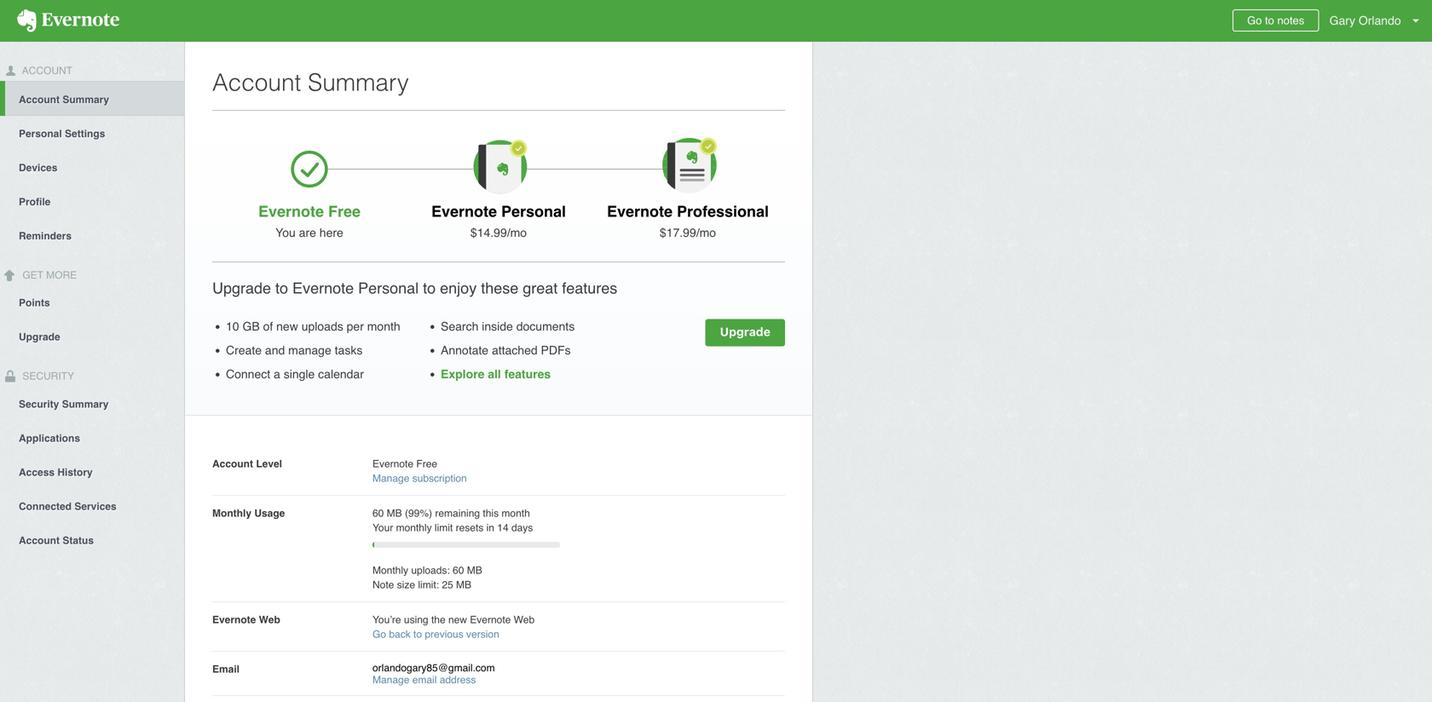 Task type: vqa. For each thing, say whether or not it's contained in the screenshot.


Task type: locate. For each thing, give the bounding box(es) containing it.
summary inside security summary link
[[62, 398, 109, 410]]

60 up the your
[[373, 508, 384, 520]]

gary
[[1330, 14, 1356, 27]]

level
[[256, 458, 282, 470]]

0 horizontal spatial 60
[[373, 508, 384, 520]]

days
[[512, 522, 533, 534]]

mo inside evernote professional $17.99/ mo
[[700, 226, 716, 240]]

2 mo from the left
[[700, 226, 716, 240]]

services
[[74, 501, 117, 513]]

1 vertical spatial security
[[19, 398, 59, 410]]

manage subscription link
[[373, 473, 467, 485]]

month up days
[[502, 508, 530, 520]]

free inside the evernote free you are here
[[328, 203, 361, 220]]

evernote for evernote free you are here
[[258, 203, 324, 220]]

personal up $14.99/
[[501, 203, 566, 220]]

0 horizontal spatial mo
[[510, 226, 527, 240]]

evernote inside evernote personal $14.99/ mo
[[431, 203, 497, 220]]

1 horizontal spatial features
[[562, 280, 618, 297]]

free inside evernote free manage subscription
[[416, 458, 437, 470]]

great
[[523, 280, 558, 297]]

enjoy
[[440, 280, 477, 297]]

monthly left usage
[[212, 508, 252, 520]]

evernote free manage subscription
[[373, 458, 467, 485]]

1 horizontal spatial upgrade link
[[706, 319, 785, 347]]

evernote up you
[[258, 203, 324, 220]]

2 vertical spatial personal
[[358, 280, 419, 297]]

explore
[[441, 367, 485, 381]]

monthly for monthly usage
[[212, 508, 252, 520]]

upgrade
[[212, 280, 271, 297], [720, 325, 771, 339], [19, 331, 60, 343]]

2 vertical spatial mb
[[456, 579, 472, 591]]

0 horizontal spatial go
[[373, 629, 386, 641]]

0 vertical spatial features
[[562, 280, 618, 297]]

month right per
[[367, 320, 400, 333]]

1 horizontal spatial personal
[[358, 280, 419, 297]]

security up applications
[[19, 398, 59, 410]]

2 horizontal spatial personal
[[501, 203, 566, 220]]

mb down resets
[[467, 565, 482, 577]]

1 horizontal spatial monthly
[[373, 565, 408, 577]]

web
[[259, 614, 280, 626], [514, 614, 535, 626]]

0 vertical spatial new
[[276, 320, 298, 333]]

0 horizontal spatial upgrade
[[19, 331, 60, 343]]

10 gb of new uploads per month
[[226, 320, 400, 333]]

0 horizontal spatial monthly
[[212, 508, 252, 520]]

to left enjoy
[[423, 280, 436, 297]]

0 vertical spatial mb
[[387, 508, 402, 520]]

0 horizontal spatial features
[[504, 367, 551, 381]]

free for evernote free you are here
[[328, 203, 361, 220]]

usage
[[254, 508, 285, 520]]

1 vertical spatial go
[[373, 629, 386, 641]]

account summary link
[[5, 81, 184, 116]]

size
[[397, 579, 415, 591]]

upgrade to evernote personal to enjoy these great features
[[212, 280, 618, 297]]

60
[[373, 508, 384, 520], [453, 565, 464, 577]]

security summary
[[19, 398, 109, 410]]

personal
[[19, 128, 62, 140], [501, 203, 566, 220], [358, 280, 419, 297]]

personal inside evernote personal $14.99/ mo
[[501, 203, 566, 220]]

free for evernote free manage subscription
[[416, 458, 437, 470]]

evernote for evernote web
[[212, 614, 256, 626]]

evernote
[[258, 203, 324, 220], [431, 203, 497, 220], [607, 203, 673, 220], [292, 280, 354, 297], [373, 458, 414, 470], [212, 614, 256, 626], [470, 614, 511, 626]]

web inside you're using the new evernote web go back to previous version
[[514, 614, 535, 626]]

2 manage from the top
[[373, 674, 410, 686]]

attached
[[492, 344, 538, 357]]

1 vertical spatial mb
[[467, 565, 482, 577]]

1 horizontal spatial web
[[514, 614, 535, 626]]

evernote up version
[[470, 614, 511, 626]]

free up "manage subscription" "link"
[[416, 458, 437, 470]]

1 vertical spatial 60
[[453, 565, 464, 577]]

0 vertical spatial 60
[[373, 508, 384, 520]]

0 horizontal spatial web
[[259, 614, 280, 626]]

account summary
[[212, 69, 409, 96], [19, 94, 109, 106]]

evernote up uploads
[[292, 280, 354, 297]]

free up here
[[328, 203, 361, 220]]

uploads
[[302, 320, 343, 333]]

mb
[[387, 508, 402, 520], [467, 565, 482, 577], [456, 579, 472, 591]]

evernote up $17.99/
[[607, 203, 673, 220]]

1 vertical spatial manage
[[373, 674, 410, 686]]

evernote for evernote personal $14.99/ mo
[[431, 203, 497, 220]]

features down attached
[[504, 367, 551, 381]]

features right great
[[562, 280, 618, 297]]

go
[[1247, 14, 1262, 27], [373, 629, 386, 641]]

1 vertical spatial month
[[502, 508, 530, 520]]

email
[[212, 664, 240, 676]]

mo down the professional
[[700, 226, 716, 240]]

calendar
[[318, 367, 364, 381]]

2 horizontal spatial upgrade
[[720, 325, 771, 339]]

1 upgrade link from the left
[[706, 319, 785, 347]]

mo up these
[[510, 226, 527, 240]]

security
[[20, 371, 74, 382], [19, 398, 59, 410]]

security up security summary
[[20, 371, 74, 382]]

0 vertical spatial free
[[328, 203, 361, 220]]

$17.99/
[[660, 226, 700, 240]]

settings
[[65, 128, 105, 140]]

to down the using
[[414, 629, 422, 641]]

1 vertical spatial features
[[504, 367, 551, 381]]

you
[[276, 226, 296, 240]]

security for security
[[20, 371, 74, 382]]

to up 10 gb of new uploads per month
[[275, 280, 288, 297]]

mb right 25
[[456, 579, 472, 591]]

connected services
[[19, 501, 117, 513]]

evernote for evernote free manage subscription
[[373, 458, 414, 470]]

evernote up "manage subscription" "link"
[[373, 458, 414, 470]]

1 vertical spatial free
[[416, 458, 437, 470]]

new right of
[[276, 320, 298, 333]]

25
[[442, 579, 453, 591]]

0 vertical spatial security
[[20, 371, 74, 382]]

reminders link
[[0, 218, 184, 252]]

pdfs
[[541, 344, 571, 357]]

monthly up the note
[[373, 565, 408, 577]]

evernote personal $14.99/ mo
[[431, 203, 566, 240]]

devices link
[[0, 150, 184, 184]]

0 horizontal spatial upgrade link
[[0, 319, 184, 353]]

devices
[[19, 162, 57, 174]]

1 horizontal spatial 60
[[453, 565, 464, 577]]

search inside documents
[[441, 320, 575, 333]]

applications
[[19, 433, 80, 445]]

connected
[[19, 501, 72, 513]]

go back to previous version link
[[373, 629, 499, 641]]

new inside you're using the new evernote web go back to previous version
[[448, 614, 467, 626]]

0 vertical spatial manage
[[373, 473, 410, 485]]

1 vertical spatial personal
[[501, 203, 566, 220]]

evernote up $14.99/
[[431, 203, 497, 220]]

0 horizontal spatial month
[[367, 320, 400, 333]]

manage up (99%)
[[373, 473, 410, 485]]

1 web from the left
[[259, 614, 280, 626]]

go to notes
[[1247, 14, 1305, 27]]

evernote inside evernote professional $17.99/ mo
[[607, 203, 673, 220]]

evernote inside the evernote free you are here
[[258, 203, 324, 220]]

1 horizontal spatial upgrade
[[212, 280, 271, 297]]

all
[[488, 367, 501, 381]]

evernote inside you're using the new evernote web go back to previous version
[[470, 614, 511, 626]]

personal up per
[[358, 280, 419, 297]]

go down you're
[[373, 629, 386, 641]]

personal up devices in the left top of the page
[[19, 128, 62, 140]]

monthly inside "monthly uploads: 60 mb note size limit: 25 mb"
[[373, 565, 408, 577]]

1 horizontal spatial account summary
[[212, 69, 409, 96]]

new
[[276, 320, 298, 333], [448, 614, 467, 626]]

this
[[483, 508, 499, 520]]

0 vertical spatial month
[[367, 320, 400, 333]]

free
[[328, 203, 361, 220], [416, 458, 437, 470]]

2 web from the left
[[514, 614, 535, 626]]

1 horizontal spatial go
[[1247, 14, 1262, 27]]

mo inside evernote personal $14.99/ mo
[[510, 226, 527, 240]]

10
[[226, 320, 239, 333]]

0 horizontal spatial new
[[276, 320, 298, 333]]

points link
[[0, 285, 184, 319]]

new right the at the bottom of page
[[448, 614, 467, 626]]

0 horizontal spatial personal
[[19, 128, 62, 140]]

1 horizontal spatial free
[[416, 458, 437, 470]]

1 horizontal spatial new
[[448, 614, 467, 626]]

0 horizontal spatial free
[[328, 203, 361, 220]]

resets
[[456, 522, 484, 534]]

annotate attached pdfs
[[441, 344, 571, 357]]

note
[[373, 579, 394, 591]]

explore all features link
[[441, 367, 551, 381]]

evernote inside evernote free manage subscription
[[373, 458, 414, 470]]

in
[[486, 522, 494, 534]]

monthly usage
[[212, 508, 285, 520]]

1 mo from the left
[[510, 226, 527, 240]]

0 vertical spatial monthly
[[212, 508, 252, 520]]

evernote for evernote professional $17.99/ mo
[[607, 203, 673, 220]]

email
[[412, 674, 437, 686]]

points
[[19, 297, 50, 309]]

personal settings
[[19, 128, 105, 140]]

1 horizontal spatial mo
[[700, 226, 716, 240]]

monthly
[[212, 508, 252, 520], [373, 565, 408, 577]]

summary for account summary link
[[63, 94, 109, 106]]

1 vertical spatial new
[[448, 614, 467, 626]]

account level
[[212, 458, 282, 470]]

notes
[[1278, 14, 1305, 27]]

0 horizontal spatial account summary
[[19, 94, 109, 106]]

60 inside "monthly uploads: 60 mb note size limit: 25 mb"
[[453, 565, 464, 577]]

2 upgrade link from the left
[[0, 319, 184, 353]]

go left notes
[[1247, 14, 1262, 27]]

manage email address link
[[373, 674, 476, 686]]

evernote up email
[[212, 614, 256, 626]]

1 vertical spatial monthly
[[373, 565, 408, 577]]

subscription
[[412, 473, 467, 485]]

month
[[367, 320, 400, 333], [502, 508, 530, 520]]

applications link
[[0, 421, 184, 455]]

manage left email on the bottom of page
[[373, 674, 410, 686]]

mb up the your
[[387, 508, 402, 520]]

summary inside account summary link
[[63, 94, 109, 106]]

1 horizontal spatial month
[[502, 508, 530, 520]]

1 manage from the top
[[373, 473, 410, 485]]

60 up 25
[[453, 565, 464, 577]]

profile
[[19, 196, 51, 208]]

account
[[20, 65, 72, 77], [212, 69, 301, 96], [19, 94, 60, 106], [212, 458, 253, 470], [19, 535, 60, 547]]

security for security summary
[[19, 398, 59, 410]]

evernote image
[[0, 9, 136, 32]]



Task type: describe. For each thing, give the bounding box(es) containing it.
the
[[431, 614, 446, 626]]

gary orlando
[[1330, 14, 1401, 27]]

remaining
[[435, 508, 480, 520]]

here
[[320, 226, 343, 240]]

access history
[[19, 467, 93, 479]]

inside
[[482, 320, 513, 333]]

tasks
[[335, 344, 363, 357]]

evernote free you are here
[[258, 203, 361, 240]]

new for evernote
[[448, 614, 467, 626]]

60 inside 60 mb (99%) remaining this month your monthly limit resets in 14 days
[[373, 508, 384, 520]]

more
[[46, 269, 77, 281]]

manage inside orlandogary85@gmail.com manage email address
[[373, 674, 410, 686]]

create
[[226, 344, 262, 357]]

of
[[263, 320, 273, 333]]

search
[[441, 320, 479, 333]]

orlandogary85@gmail.com
[[373, 662, 495, 674]]

gb
[[243, 320, 260, 333]]

orlando
[[1359, 14, 1401, 27]]

get
[[22, 269, 43, 281]]

you're using the new evernote web go back to previous version
[[373, 614, 535, 641]]

14
[[497, 522, 509, 534]]

per
[[347, 320, 364, 333]]

evernote link
[[0, 0, 136, 42]]

annotate
[[441, 344, 489, 357]]

account status link
[[0, 523, 184, 557]]

personal settings link
[[0, 116, 184, 150]]

orlandogary85@gmail.com manage email address
[[373, 662, 495, 686]]

a
[[274, 367, 280, 381]]

evernote professional $17.99/ mo
[[607, 203, 769, 240]]

0 vertical spatial personal
[[19, 128, 62, 140]]

status
[[63, 535, 94, 547]]

monthly
[[396, 522, 432, 534]]

previous
[[425, 629, 464, 641]]

mo for personal
[[510, 226, 527, 240]]

connect
[[226, 367, 270, 381]]

account status
[[19, 535, 94, 547]]

manage
[[288, 344, 331, 357]]

monthly uploads: 60 mb note size limit: 25 mb
[[373, 565, 482, 591]]

$14.99/
[[471, 226, 510, 240]]

reminders
[[19, 230, 72, 242]]

back
[[389, 629, 411, 641]]

connect a single calendar
[[226, 367, 364, 381]]

to inside you're using the new evernote web go back to previous version
[[414, 629, 422, 641]]

your
[[373, 522, 393, 534]]

60 mb (99%) remaining this month your monthly limit resets in 14 days
[[373, 508, 533, 534]]

these
[[481, 280, 519, 297]]

you're
[[373, 614, 401, 626]]

uploads:
[[411, 565, 450, 577]]

(99%)
[[405, 508, 432, 520]]

mb inside 60 mb (99%) remaining this month your monthly limit resets in 14 days
[[387, 508, 402, 520]]

single
[[284, 367, 315, 381]]

version
[[466, 629, 499, 641]]

month inside 60 mb (99%) remaining this month your monthly limit resets in 14 days
[[502, 508, 530, 520]]

summary for security summary link
[[62, 398, 109, 410]]

limit:
[[418, 579, 439, 591]]

go to notes link
[[1233, 9, 1319, 32]]

go inside you're using the new evernote web go back to previous version
[[373, 629, 386, 641]]

documents
[[516, 320, 575, 333]]

address
[[440, 674, 476, 686]]

to left notes
[[1265, 14, 1274, 27]]

gary orlando link
[[1325, 0, 1432, 42]]

manage inside evernote free manage subscription
[[373, 473, 410, 485]]

using
[[404, 614, 429, 626]]

explore all features
[[441, 367, 551, 381]]

new for uploads
[[276, 320, 298, 333]]

create and manage tasks
[[226, 344, 363, 357]]

access
[[19, 467, 55, 479]]

mo for professional
[[700, 226, 716, 240]]

0 vertical spatial go
[[1247, 14, 1262, 27]]

connected services link
[[0, 489, 184, 523]]

monthly for monthly uploads: 60 mb note size limit: 25 mb
[[373, 565, 408, 577]]

professional
[[677, 203, 769, 220]]

history
[[57, 467, 93, 479]]

profile link
[[0, 184, 184, 218]]

security summary link
[[0, 387, 184, 421]]

get more
[[20, 269, 77, 281]]

limit
[[435, 522, 453, 534]]

access history link
[[0, 455, 184, 489]]

and
[[265, 344, 285, 357]]



